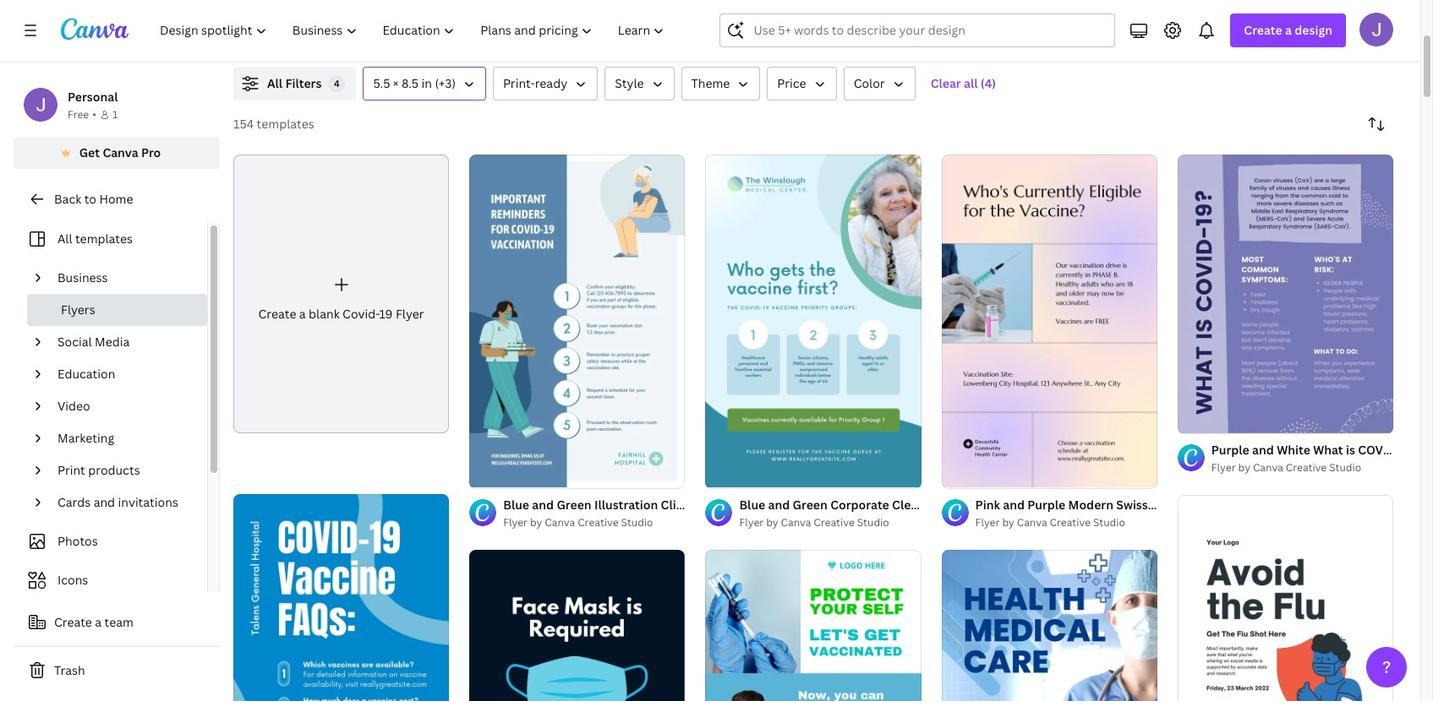 Task type: describe. For each thing, give the bounding box(es) containing it.
canva for blue and green illustration clinical friendly safety and direction general health flyer image
[[545, 515, 575, 530]]

blue and green corporate clean vaccine information general health flyer image
[[706, 155, 921, 488]]

photos link
[[24, 526, 197, 558]]

creative for blue and green corporate clean vaccine information general health flyer image
[[814, 515, 855, 530]]

design
[[1295, 22, 1333, 38]]

a for blank
[[299, 306, 306, 322]]

back to home link
[[14, 183, 220, 216]]

templates for all templates
[[75, 231, 133, 247]]

filters
[[285, 75, 322, 91]]

creative for blue and green illustration clinical friendly safety and direction general health flyer image
[[578, 515, 619, 530]]

top level navigation element
[[149, 14, 679, 47]]

style
[[615, 75, 644, 91]]

social media
[[58, 334, 130, 350]]

flyer by canva creative studio link for red blue vaccination flyer image
[[1212, 460, 1394, 477]]

4 filter options selected element
[[328, 75, 345, 92]]

×
[[393, 75, 399, 91]]

Sort by button
[[1360, 107, 1394, 141]]

19
[[379, 306, 393, 322]]

is
[[1346, 443, 1356, 459]]

all templates link
[[24, 223, 197, 255]]

color
[[854, 75, 885, 91]]

clear
[[931, 75, 961, 91]]

pro
[[141, 145, 161, 161]]

flyer by canva creative studio for "flyer by canva creative studio" link for blue simple medical care (flyer) image at the bottom right of page
[[976, 515, 1125, 530]]

video link
[[51, 391, 197, 423]]

business link
[[51, 262, 197, 294]]

flyer by canva creative studio for "flyer by canva creative studio" link related to blue face mask required flyer image
[[503, 515, 653, 530]]

all templates
[[58, 231, 133, 247]]

icons
[[58, 573, 88, 589]]

by for blue and green corporate clean vaccine information general health flyer image
[[766, 515, 779, 530]]

jacob simon image
[[1360, 13, 1394, 47]]

team
[[104, 615, 134, 631]]

create a design button
[[1231, 14, 1346, 47]]

purple
[[1212, 443, 1250, 459]]

create a team button
[[14, 606, 220, 640]]

ready
[[535, 75, 568, 91]]

icons link
[[24, 565, 197, 597]]

and for purple
[[1252, 443, 1274, 459]]

flyer by canva creative studio link for blue modern vaccine flyer image
[[739, 515, 921, 532]]

products
[[88, 463, 140, 479]]

studio for blue and green illustration clinical friendly safety and direction general health flyer image
[[621, 515, 653, 530]]

what
[[1313, 443, 1343, 459]]

all for all filters
[[267, 75, 283, 91]]

print-ready button
[[493, 67, 598, 101]]

creative for pink and purple modern swiss vaccine information general health flyer 'image'
[[1050, 515, 1091, 530]]

by for pink and purple modern swiss vaccine information general health flyer 'image'
[[1002, 515, 1015, 530]]

business
[[58, 270, 108, 286]]

154
[[233, 116, 254, 132]]

media
[[95, 334, 130, 350]]

a for team
[[95, 615, 102, 631]]

flyer by canva creative studio link for blue face mask required flyer image
[[503, 515, 685, 532]]

social
[[58, 334, 92, 350]]

all filters
[[267, 75, 322, 91]]

Search search field
[[754, 14, 1105, 47]]

5.5 × 8.5 in (+3)
[[373, 75, 456, 91]]

theme button
[[681, 67, 761, 101]]

price button
[[767, 67, 837, 101]]

create for create a team
[[54, 615, 92, 631]]

to
[[84, 191, 96, 207]]

print-
[[503, 75, 535, 91]]

create for create a blank covid-19 flyer
[[258, 306, 296, 322]]

video
[[58, 398, 90, 414]]

create a blank covid-19 flyer element
[[233, 155, 449, 434]]

5.5 × 8.5 in (+3) button
[[363, 67, 486, 101]]

in
[[422, 75, 432, 91]]

creative inside "purple and white what is covid flyer flyer by canva creative studio"
[[1286, 461, 1327, 476]]

education
[[58, 366, 115, 382]]

blue and green illustration clinical friendly safety and direction general health flyer image
[[469, 155, 685, 488]]

blank
[[309, 306, 340, 322]]

photos
[[58, 534, 98, 550]]

get canva pro button
[[14, 137, 220, 169]]

cards and invitations
[[58, 495, 178, 511]]

canva for blue and green corporate clean vaccine information general health flyer image
[[781, 515, 811, 530]]

pink and purple modern swiss vaccine information general health flyer image
[[942, 155, 1158, 488]]

clear all (4)
[[931, 75, 996, 91]]

blue and white clean and bold vaccine information general health flyer image
[[233, 495, 449, 702]]



Task type: vqa. For each thing, say whether or not it's contained in the screenshot.
webs on the right
no



Task type: locate. For each thing, give the bounding box(es) containing it.
home
[[99, 191, 133, 207]]

•
[[92, 107, 96, 122]]

flyer
[[396, 306, 424, 322], [1399, 443, 1428, 459], [1212, 461, 1236, 476], [503, 515, 528, 530], [739, 515, 764, 530], [976, 515, 1000, 530]]

free •
[[68, 107, 96, 122]]

1 horizontal spatial a
[[299, 306, 306, 322]]

all left filters on the left top of the page
[[267, 75, 283, 91]]

and left white
[[1252, 443, 1274, 459]]

cards
[[58, 495, 91, 511]]

price
[[777, 75, 806, 91]]

all
[[267, 75, 283, 91], [58, 231, 72, 247]]

0 vertical spatial templates
[[257, 116, 314, 132]]

canva inside "purple and white what is covid flyer flyer by canva creative studio"
[[1253, 461, 1284, 476]]

1
[[112, 107, 118, 122]]

style button
[[605, 67, 674, 101]]

studio for blue and green corporate clean vaccine information general health flyer image
[[857, 515, 889, 530]]

0 horizontal spatial a
[[95, 615, 102, 631]]

1 horizontal spatial flyer by canva creative studio
[[739, 515, 889, 530]]

and inside "purple and white what is covid flyer flyer by canva creative studio"
[[1252, 443, 1274, 459]]

a for design
[[1285, 22, 1292, 38]]

studio for pink and purple modern swiss vaccine information general health flyer 'image'
[[1093, 515, 1125, 530]]

red blue vaccination flyer image
[[1178, 496, 1394, 702]]

0 horizontal spatial create
[[54, 615, 92, 631]]

print
[[58, 463, 85, 479]]

print products
[[58, 463, 140, 479]]

color button
[[844, 67, 916, 101]]

0 vertical spatial all
[[267, 75, 283, 91]]

and for cards
[[94, 495, 115, 511]]

all down back
[[58, 231, 72, 247]]

create
[[1244, 22, 1283, 38], [258, 306, 296, 322], [54, 615, 92, 631]]

flyers
[[61, 302, 95, 318]]

0 vertical spatial create
[[1244, 22, 1283, 38]]

flyer by canva creative studio link for blue simple medical care (flyer) image at the bottom right of page
[[976, 515, 1158, 532]]

create a team
[[54, 615, 134, 631]]

cards and invitations link
[[51, 487, 197, 519]]

templates down all filters
[[257, 116, 314, 132]]

print-ready
[[503, 75, 568, 91]]

all for all templates
[[58, 231, 72, 247]]

templates for 154 templates
[[257, 116, 314, 132]]

a left team
[[95, 615, 102, 631]]

and
[[1252, 443, 1274, 459], [94, 495, 115, 511]]

create inside button
[[54, 615, 92, 631]]

1 horizontal spatial templates
[[257, 116, 314, 132]]

canva inside get canva pro button
[[103, 145, 138, 161]]

2 horizontal spatial a
[[1285, 22, 1292, 38]]

trash
[[54, 663, 85, 679]]

templates down back to home
[[75, 231, 133, 247]]

1 vertical spatial all
[[58, 231, 72, 247]]

2 flyer by canva creative studio from the left
[[739, 515, 889, 530]]

1 horizontal spatial create
[[258, 306, 296, 322]]

invitations
[[118, 495, 178, 511]]

blue face mask required flyer image
[[469, 550, 685, 702]]

create a blank covid-19 flyer
[[258, 306, 424, 322]]

by for blue and green illustration clinical friendly safety and direction general health flyer image
[[530, 515, 542, 530]]

create left design at the top right
[[1244, 22, 1283, 38]]

8.5
[[402, 75, 419, 91]]

(4)
[[981, 75, 996, 91]]

trash link
[[14, 655, 220, 688]]

1 horizontal spatial and
[[1252, 443, 1274, 459]]

(+3)
[[435, 75, 456, 91]]

by inside "purple and white what is covid flyer flyer by canva creative studio"
[[1239, 461, 1251, 476]]

create inside dropdown button
[[1244, 22, 1283, 38]]

free
[[68, 107, 89, 122]]

1 vertical spatial and
[[94, 495, 115, 511]]

1 horizontal spatial all
[[267, 75, 283, 91]]

flyer by canva creative studio link
[[1212, 460, 1394, 477], [503, 515, 685, 532], [739, 515, 921, 532], [976, 515, 1158, 532]]

get
[[79, 145, 100, 161]]

2 horizontal spatial create
[[1244, 22, 1283, 38]]

back
[[54, 191, 81, 207]]

a
[[1285, 22, 1292, 38], [299, 306, 306, 322], [95, 615, 102, 631]]

create left blank at left top
[[258, 306, 296, 322]]

education link
[[51, 359, 197, 391]]

flyer by canva creative studio for "flyer by canva creative studio" link corresponding to blue modern vaccine flyer image
[[739, 515, 889, 530]]

a inside button
[[95, 615, 102, 631]]

a left blank at left top
[[299, 306, 306, 322]]

covid-
[[343, 306, 379, 322]]

2 vertical spatial create
[[54, 615, 92, 631]]

social media link
[[51, 326, 197, 359]]

None search field
[[720, 14, 1116, 47]]

flyer by canva creative studio
[[503, 515, 653, 530], [739, 515, 889, 530], [976, 515, 1125, 530]]

blue simple medical care (flyer) image
[[942, 550, 1158, 702]]

get canva pro
[[79, 145, 161, 161]]

blue modern vaccine flyer image
[[706, 550, 921, 702]]

by
[[1239, 461, 1251, 476], [530, 515, 542, 530], [766, 515, 779, 530], [1002, 515, 1015, 530]]

a inside dropdown button
[[1285, 22, 1292, 38]]

0 vertical spatial a
[[1285, 22, 1292, 38]]

creative
[[1286, 461, 1327, 476], [578, 515, 619, 530], [814, 515, 855, 530], [1050, 515, 1091, 530]]

theme
[[691, 75, 730, 91]]

and right cards
[[94, 495, 115, 511]]

studio
[[1330, 461, 1362, 476], [621, 515, 653, 530], [857, 515, 889, 530], [1093, 515, 1125, 530]]

1 vertical spatial templates
[[75, 231, 133, 247]]

create a blank covid-19 flyer link
[[233, 155, 449, 434]]

0 horizontal spatial flyer by canva creative studio
[[503, 515, 653, 530]]

covid
[[1358, 443, 1396, 459]]

studio inside "purple and white what is covid flyer flyer by canva creative studio"
[[1330, 461, 1362, 476]]

personal
[[68, 89, 118, 105]]

create a design
[[1244, 22, 1333, 38]]

2 vertical spatial a
[[95, 615, 102, 631]]

1 flyer by canva creative studio from the left
[[503, 515, 653, 530]]

canva for pink and purple modern swiss vaccine information general health flyer 'image'
[[1017, 515, 1047, 530]]

clear all (4) button
[[922, 67, 1005, 101]]

5.5
[[373, 75, 390, 91]]

3 flyer by canva creative studio from the left
[[976, 515, 1125, 530]]

create for create a design
[[1244, 22, 1283, 38]]

covid-19 flyers templates image
[[1033, 0, 1394, 47]]

1 vertical spatial create
[[258, 306, 296, 322]]

all
[[964, 75, 978, 91]]

marketing link
[[51, 423, 197, 455]]

marketing
[[58, 430, 114, 447]]

purple and white what is covid flyer image
[[1178, 155, 1394, 434]]

back to home
[[54, 191, 133, 207]]

templates
[[257, 116, 314, 132], [75, 231, 133, 247]]

0 horizontal spatial all
[[58, 231, 72, 247]]

2 horizontal spatial flyer by canva creative studio
[[976, 515, 1125, 530]]

white
[[1277, 443, 1311, 459]]

0 horizontal spatial and
[[94, 495, 115, 511]]

0 horizontal spatial templates
[[75, 231, 133, 247]]

canva
[[103, 145, 138, 161], [1253, 461, 1284, 476], [545, 515, 575, 530], [781, 515, 811, 530], [1017, 515, 1047, 530]]

purple and white what is covid flyer link
[[1212, 442, 1428, 460]]

print products link
[[51, 455, 197, 487]]

4
[[334, 77, 340, 90]]

purple and white what is covid flyer flyer by canva creative studio
[[1212, 443, 1428, 476]]

a left design at the top right
[[1285, 22, 1292, 38]]

1 vertical spatial a
[[299, 306, 306, 322]]

154 templates
[[233, 116, 314, 132]]

0 vertical spatial and
[[1252, 443, 1274, 459]]

create down icons
[[54, 615, 92, 631]]



